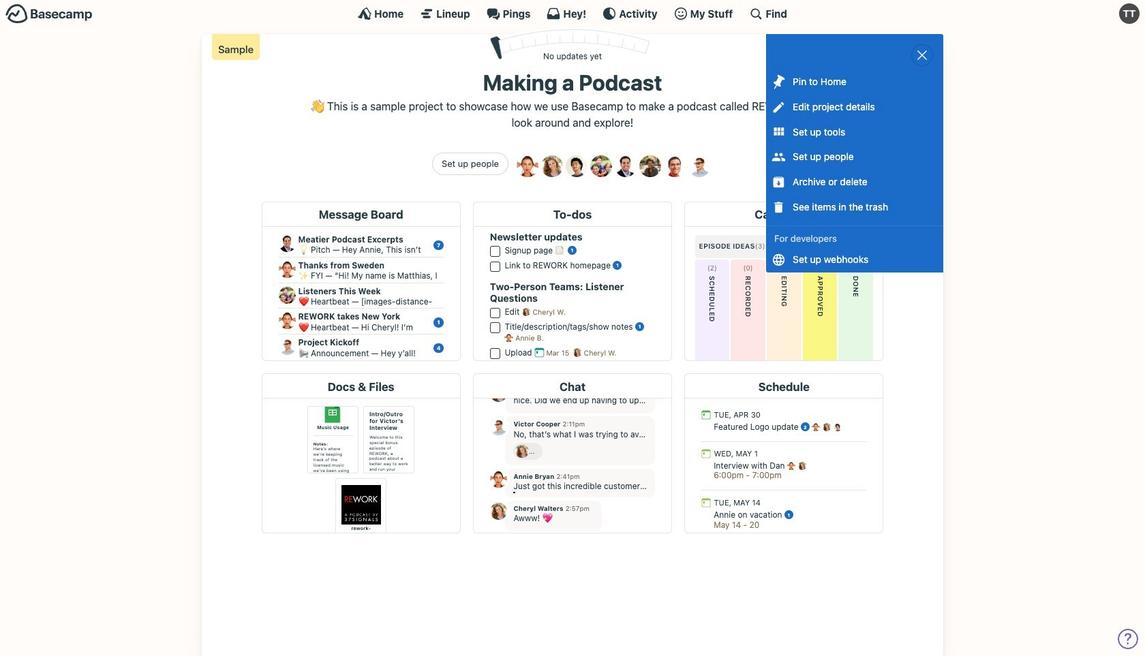 Task type: vqa. For each thing, say whether or not it's contained in the screenshot.
Jared Davis image
yes



Task type: locate. For each thing, give the bounding box(es) containing it.
jared davis image
[[566, 156, 588, 177]]

victor cooper image
[[689, 156, 711, 177]]

cheryl walters image
[[542, 156, 563, 177]]

steve marsh image
[[664, 156, 686, 177]]

people on this project element
[[514, 153, 713, 188]]

main element
[[0, 0, 1146, 27]]

terry turtle image
[[1120, 3, 1140, 24]]

josh fiske image
[[615, 156, 637, 177]]

keyboard shortcut: ⌘ + / image
[[750, 7, 763, 20]]



Task type: describe. For each thing, give the bounding box(es) containing it.
jennifer young image
[[591, 156, 612, 177]]

nicole katz image
[[640, 156, 662, 177]]

switch accounts image
[[5, 3, 93, 25]]

annie bryan image
[[517, 156, 539, 177]]



